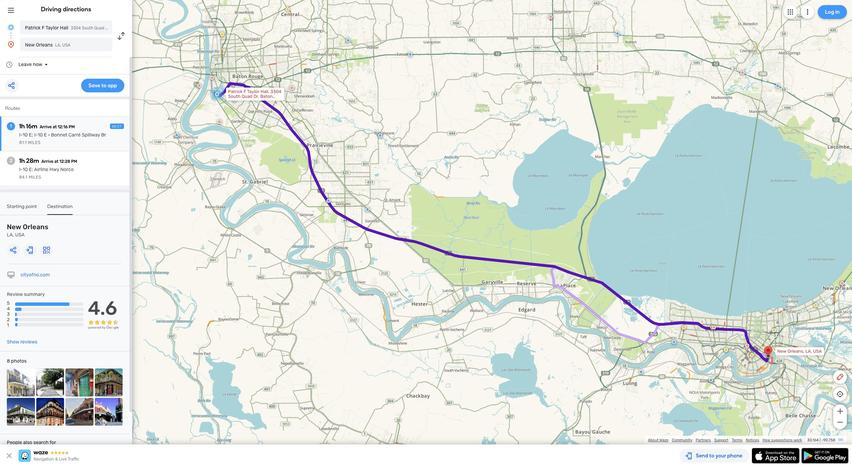 Task type: locate. For each thing, give the bounding box(es) containing it.
usa down 'starting point' button
[[15, 232, 25, 238]]

i- up 84.1
[[19, 167, 23, 173]]

destination button
[[47, 204, 73, 215]]

current location image
[[7, 23, 15, 32]]

notices link
[[747, 439, 760, 443]]

0 vertical spatial pm
[[69, 125, 75, 130]]

miles down the airline
[[29, 175, 41, 180]]

carré
[[69, 132, 81, 138]]

arrive inside 1h 28m arrive at 12:28 pm
[[41, 159, 53, 164]]

0 horizontal spatial new
[[7, 223, 21, 231]]

i-10 e; i-10 e • bonnet carré spillway br 81.1 miles
[[19, 132, 106, 145]]

destination
[[47, 204, 73, 210]]

new down 'starting point' button
[[7, 223, 21, 231]]

road closed image
[[741, 71, 745, 75], [290, 86, 294, 90], [218, 120, 222, 124], [746, 344, 750, 348]]

people also search for
[[7, 440, 56, 446]]

la, right orleans,
[[806, 349, 813, 354]]

0 vertical spatial new
[[25, 42, 35, 48]]

1 e; from the top
[[29, 132, 33, 138]]

8 photos
[[7, 359, 27, 365]]

2 1h from the top
[[19, 157, 25, 165]]

0 vertical spatial at
[[53, 125, 57, 130]]

miles
[[28, 141, 41, 145], [29, 175, 41, 180]]

police image
[[347, 38, 351, 43], [776, 84, 780, 88], [233, 98, 237, 102], [378, 134, 383, 138], [327, 199, 331, 203], [672, 341, 677, 345], [709, 379, 714, 383]]

pm inside 1h 16m arrive at 12:16 pm
[[69, 125, 75, 130]]

i- inside i-10 e; airline hwy norco 84.1 miles
[[19, 167, 23, 173]]

e;
[[29, 132, 33, 138], [29, 167, 33, 173]]

2 vertical spatial usa
[[814, 349, 823, 354]]

0 vertical spatial arrive
[[40, 125, 52, 130]]

police image
[[616, 32, 620, 36], [409, 52, 413, 57], [175, 133, 179, 137], [366, 208, 370, 212], [640, 371, 644, 375]]

2 horizontal spatial la,
[[806, 349, 813, 354]]

arrive for 1h 16m
[[40, 125, 52, 130]]

live
[[59, 458, 67, 462]]

at for 28m
[[54, 159, 58, 164]]

la, down hall
[[55, 43, 61, 48]]

at up hwy
[[54, 159, 58, 164]]

1h left 28m
[[19, 157, 25, 165]]

about
[[648, 439, 659, 443]]

2 horizontal spatial hazard image
[[773, 329, 777, 333]]

10 up 84.1
[[23, 167, 28, 173]]

hazard image
[[220, 32, 225, 36], [773, 329, 777, 333], [725, 349, 729, 353]]

4.6
[[88, 298, 117, 320]]

work
[[794, 439, 803, 443]]

new left orleans,
[[778, 349, 787, 354]]

new down patrick
[[25, 42, 35, 48]]

0 vertical spatial e;
[[29, 132, 33, 138]]

0 vertical spatial usa
[[62, 43, 70, 48]]

spillway
[[82, 132, 100, 138]]

partners
[[696, 439, 711, 443]]

e; for 28m
[[29, 167, 33, 173]]

5
[[7, 301, 10, 307]]

arrive inside 1h 16m arrive at 12:16 pm
[[40, 125, 52, 130]]

3
[[7, 312, 10, 318]]

1 vertical spatial at
[[54, 159, 58, 164]]

e; inside i-10 e; airline hwy norco 84.1 miles
[[29, 167, 33, 173]]

1 horizontal spatial 1
[[10, 123, 12, 129]]

orleans down f at the left top of page
[[36, 42, 53, 48]]

1 down 3
[[7, 323, 9, 329]]

reviews
[[20, 340, 37, 346]]

5 4 3 2 1
[[7, 301, 10, 329]]

new orleans la, usa
[[25, 42, 70, 48], [7, 223, 48, 238]]

1 1h from the top
[[19, 123, 25, 130]]

1 vertical spatial pm
[[71, 159, 77, 164]]

0 horizontal spatial usa
[[15, 232, 25, 238]]

usa
[[62, 43, 70, 48], [15, 232, 25, 238], [814, 349, 823, 354]]

miles right 81.1
[[28, 141, 41, 145]]

1 vertical spatial arrive
[[41, 159, 53, 164]]

10 for 16m
[[23, 132, 28, 138]]

1 horizontal spatial new
[[25, 42, 35, 48]]

1 vertical spatial la,
[[7, 232, 14, 238]]

1h left 16m
[[19, 123, 25, 130]]

1 vertical spatial e;
[[29, 167, 33, 173]]

0 vertical spatial new orleans la, usa
[[25, 42, 70, 48]]

1 down routes
[[10, 123, 12, 129]]

orleans down point
[[23, 223, 48, 231]]

usa down hall
[[62, 43, 70, 48]]

e; inside i-10 e; i-10 e • bonnet carré spillway br 81.1 miles
[[29, 132, 33, 138]]

image 5 of new orleans, new orleans image
[[7, 398, 35, 426]]

photos
[[11, 359, 27, 365]]

|
[[820, 439, 821, 443]]

hall
[[60, 25, 68, 31]]

81.1
[[19, 141, 27, 145]]

e; down 16m
[[29, 132, 33, 138]]

la, down 'starting point' button
[[7, 232, 14, 238]]

how
[[763, 439, 771, 443]]

routes
[[5, 106, 20, 111]]

image 7 of new orleans, new orleans image
[[65, 398, 93, 426]]

la,
[[55, 43, 61, 48], [7, 232, 14, 238], [806, 349, 813, 354]]

arrive
[[40, 125, 52, 130], [41, 159, 53, 164]]

&
[[55, 458, 58, 462]]

at
[[53, 125, 57, 130], [54, 159, 58, 164]]

people
[[7, 440, 22, 446]]

10 up 81.1
[[23, 132, 28, 138]]

new orleans la, usa down patrick f taylor hall
[[25, 42, 70, 48]]

1h
[[19, 123, 25, 130], [19, 157, 25, 165]]

1
[[10, 123, 12, 129], [7, 323, 9, 329]]

usa right orleans,
[[814, 349, 823, 354]]

arrive up e
[[40, 125, 52, 130]]

1 vertical spatial miles
[[29, 175, 41, 180]]

10
[[23, 132, 28, 138], [38, 132, 43, 138], [23, 167, 28, 173]]

best
[[112, 125, 122, 129]]

i- for 1h 28m
[[19, 167, 23, 173]]

new orleans, la, usa
[[778, 349, 823, 354]]

2
[[10, 158, 12, 164], [7, 318, 10, 323]]

point
[[26, 204, 37, 210]]

pm up carré
[[69, 125, 75, 130]]

0 horizontal spatial 1
[[7, 323, 9, 329]]

pm
[[69, 125, 75, 130], [71, 159, 77, 164]]

0 vertical spatial 1h
[[19, 123, 25, 130]]

at inside 1h 16m arrive at 12:16 pm
[[53, 125, 57, 130]]

0 vertical spatial 1
[[10, 123, 12, 129]]

arrive up the airline
[[41, 159, 53, 164]]

10 inside i-10 e; airline hwy norco 84.1 miles
[[23, 167, 28, 173]]

partners link
[[696, 439, 711, 443]]

2 horizontal spatial usa
[[814, 349, 823, 354]]

2 vertical spatial hazard image
[[725, 349, 729, 353]]

4
[[7, 306, 10, 312]]

review summary
[[7, 292, 45, 298]]

new orleans la, usa down 'starting point' button
[[7, 223, 48, 238]]

2 vertical spatial new
[[778, 349, 787, 354]]

1 vertical spatial new
[[7, 223, 21, 231]]

terms link
[[732, 439, 743, 443]]

at left 12:16
[[53, 125, 57, 130]]

28m
[[26, 157, 39, 165]]

notices
[[747, 439, 760, 443]]

cityofno.com
[[21, 272, 50, 278]]

2 e; from the top
[[29, 167, 33, 173]]

new inside new orleans la, usa
[[7, 223, 21, 231]]

0 vertical spatial la,
[[55, 43, 61, 48]]

1 vertical spatial 2
[[7, 318, 10, 323]]

pencil image
[[837, 374, 845, 382]]

1 vertical spatial 1
[[7, 323, 9, 329]]

review
[[7, 292, 23, 298]]

link image
[[839, 438, 844, 443]]

show
[[7, 340, 19, 346]]

2 left 28m
[[10, 158, 12, 164]]

i- left e
[[34, 132, 38, 138]]

1h for 1h 28m
[[19, 157, 25, 165]]

0 horizontal spatial la,
[[7, 232, 14, 238]]

•
[[48, 132, 50, 138]]

0 vertical spatial miles
[[28, 141, 41, 145]]

pm right 12:28
[[71, 159, 77, 164]]

road closed image
[[549, 15, 553, 19], [210, 76, 214, 80], [197, 84, 202, 88], [841, 282, 845, 286], [711, 326, 715, 330], [713, 326, 717, 330]]

navigation
[[34, 458, 54, 462]]

support
[[715, 439, 729, 443]]

leave now
[[19, 62, 42, 68]]

i-
[[19, 132, 23, 138], [34, 132, 38, 138], [19, 167, 23, 173]]

cityofno.com link
[[21, 272, 50, 278]]

community
[[672, 439, 693, 443]]

1 horizontal spatial hazard image
[[725, 349, 729, 353]]

1 vertical spatial usa
[[15, 232, 25, 238]]

pm inside 1h 28m arrive at 12:28 pm
[[71, 159, 77, 164]]

e; down 28m
[[29, 167, 33, 173]]

1h 28m arrive at 12:28 pm
[[19, 157, 77, 165]]

0 vertical spatial hazard image
[[220, 32, 225, 36]]

2 down 4
[[7, 318, 10, 323]]

2 inside "5 4 3 2 1"
[[7, 318, 10, 323]]

at inside 1h 28m arrive at 12:28 pm
[[54, 159, 58, 164]]

about waze link
[[648, 439, 669, 443]]

1 vertical spatial 1h
[[19, 157, 25, 165]]

i- up 81.1
[[19, 132, 23, 138]]

16m
[[26, 123, 37, 130]]

driving
[[41, 5, 62, 13]]

now
[[33, 62, 42, 68]]

zoom in image
[[836, 408, 845, 416]]

0 horizontal spatial hazard image
[[220, 32, 225, 36]]

traffic
[[68, 458, 79, 462]]

hazard image
[[286, 7, 290, 11], [814, 304, 818, 308], [682, 326, 687, 330], [750, 354, 754, 358]]



Task type: vqa. For each thing, say whether or not it's contained in the screenshot.
the bottommost the Orleans
yes



Task type: describe. For each thing, give the bounding box(es) containing it.
leave
[[19, 62, 32, 68]]

show reviews
[[7, 340, 37, 346]]

30.164 | -90.758
[[808, 439, 836, 443]]

hwy
[[49, 167, 59, 173]]

image 4 of new orleans, new orleans image
[[95, 369, 123, 397]]

image 1 of new orleans, new orleans image
[[7, 369, 35, 397]]

e
[[44, 132, 47, 138]]

1h for 1h 16m
[[19, 123, 25, 130]]

0 vertical spatial 2
[[10, 158, 12, 164]]

image 8 of new orleans, new orleans image
[[95, 398, 123, 426]]

1 horizontal spatial usa
[[62, 43, 70, 48]]

directions
[[63, 5, 91, 13]]

2 horizontal spatial new
[[778, 349, 787, 354]]

waze
[[660, 439, 669, 443]]

bonnet
[[51, 132, 67, 138]]

airline
[[34, 167, 48, 173]]

driving directions
[[41, 5, 91, 13]]

support link
[[715, 439, 729, 443]]

1 vertical spatial new orleans la, usa
[[7, 223, 48, 238]]

1 vertical spatial hazard image
[[773, 329, 777, 333]]

1 vertical spatial orleans
[[23, 223, 48, 231]]

how suggestions work link
[[763, 439, 803, 443]]

miles inside i-10 e; airline hwy norco 84.1 miles
[[29, 175, 41, 180]]

image 3 of new orleans, new orleans image
[[65, 369, 93, 397]]

image 2 of new orleans, new orleans image
[[36, 369, 64, 397]]

starting
[[7, 204, 25, 210]]

e; for 16m
[[29, 132, 33, 138]]

1 inside "5 4 3 2 1"
[[7, 323, 9, 329]]

clock image
[[5, 61, 13, 69]]

terms
[[732, 439, 743, 443]]

1 horizontal spatial la,
[[55, 43, 61, 48]]

zoom out image
[[836, 419, 845, 427]]

summary
[[24, 292, 45, 298]]

2 vertical spatial la,
[[806, 349, 813, 354]]

pm for 16m
[[69, 125, 75, 130]]

orleans,
[[788, 349, 805, 354]]

starting point button
[[7, 204, 37, 215]]

miles inside i-10 e; i-10 e • bonnet carré spillway br 81.1 miles
[[28, 141, 41, 145]]

community link
[[672, 439, 693, 443]]

image 6 of new orleans, new orleans image
[[36, 398, 64, 426]]

br
[[101, 132, 106, 138]]

for
[[50, 440, 56, 446]]

starting point
[[7, 204, 37, 210]]

-
[[822, 439, 824, 443]]

90.758
[[824, 439, 836, 443]]

patrick f taylor hall button
[[20, 21, 112, 34]]

10 for 28m
[[23, 167, 28, 173]]

84.1
[[19, 175, 28, 180]]

search
[[33, 440, 49, 446]]

0 vertical spatial orleans
[[36, 42, 53, 48]]

1h 16m arrive at 12:16 pm
[[19, 123, 75, 130]]

8
[[7, 359, 10, 365]]

navigation & live traffic
[[34, 458, 79, 462]]

i- for 1h 16m
[[19, 132, 23, 138]]

patrick
[[25, 25, 41, 31]]

location image
[[7, 40, 15, 49]]

12:16
[[58, 125, 68, 130]]

also
[[23, 440, 32, 446]]

patrick f taylor hall
[[25, 25, 68, 31]]

computer image
[[7, 271, 15, 280]]

at for 16m
[[53, 125, 57, 130]]

about waze community partners support terms notices how suggestions work
[[648, 439, 803, 443]]

suggestions
[[772, 439, 793, 443]]

12:28
[[59, 159, 70, 164]]

30.164
[[808, 439, 820, 443]]

x image
[[5, 452, 13, 461]]

pm for 28m
[[71, 159, 77, 164]]

norco
[[60, 167, 74, 173]]

i-10 e; airline hwy norco 84.1 miles
[[19, 167, 74, 180]]

taylor
[[46, 25, 59, 31]]

f
[[42, 25, 45, 31]]

arrive for 1h 28m
[[41, 159, 53, 164]]

10 left e
[[38, 132, 43, 138]]



